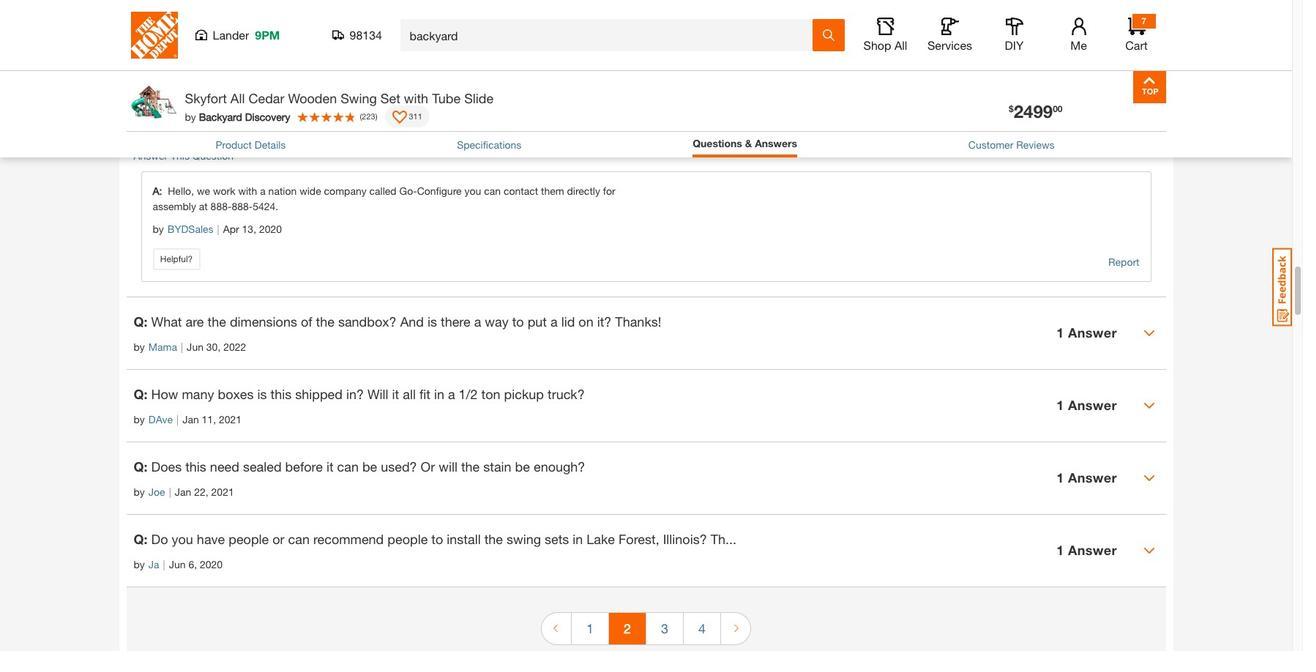 Task type: describe. For each thing, give the bounding box(es) containing it.
question
[[193, 149, 234, 162]]

does
[[151, 458, 182, 474]]

customer
[[969, 138, 1014, 151]]

apr for a:
[[223, 222, 239, 235]]

sealed
[[243, 458, 282, 474]]

enough?
[[534, 458, 586, 474]]

2021 for need
[[211, 485, 234, 498]]

q: what are the dimensions of the sandbox? and is there a way to put a lid on it? thanks!
[[134, 313, 662, 329]]

bydsales button
[[168, 221, 214, 237]]

1 horizontal spatial to
[[432, 531, 443, 547]]

pete
[[149, 112, 169, 124]]

4
[[699, 620, 706, 636]]

by for what are the dimensions of the sandbox? and is there a way to put a lid on it? thanks!
[[134, 340, 145, 353]]

2 be from the left
[[515, 458, 530, 474]]

22,
[[194, 485, 209, 498]]

answers
[[755, 137, 798, 149]]

a:
[[153, 184, 168, 197]]

ja
[[149, 558, 159, 570]]

way
[[485, 313, 509, 329]]

a inside hello, we work with a nation wide company called go-configure you can contact them directly for assembly at 888-888-5424.
[[260, 184, 266, 197]]

many
[[182, 386, 214, 402]]

directly
[[567, 184, 601, 197]]

1 horizontal spatial this
[[271, 386, 292, 402]]

311
[[409, 111, 423, 121]]

do for do you have professional installers to assemble this set?
[[151, 85, 168, 101]]

me button
[[1056, 18, 1103, 53]]

product
[[216, 138, 252, 151]]

(
[[360, 111, 362, 121]]

ton
[[482, 386, 501, 402]]

wooden
[[288, 90, 337, 106]]

2 people from the left
[[388, 531, 428, 547]]

6,
[[189, 558, 197, 570]]

2020 for do you have professional installers to assemble this set?
[[215, 112, 238, 124]]

wide
[[300, 184, 321, 197]]

fit
[[420, 386, 431, 402]]

0 horizontal spatial is
[[258, 386, 267, 402]]

will
[[368, 386, 389, 402]]

q: do you have people or can recommend people to install the swing sets in lake forest, illinois? th...
[[134, 531, 737, 547]]

by for do you have people or can recommend people to install the swing sets in lake forest, illinois? th...
[[134, 558, 145, 570]]

2022
[[224, 340, 246, 353]]

will
[[439, 458, 458, 474]]

00
[[1054, 103, 1063, 114]]

by left 12,
[[185, 110, 196, 123]]

q: for q: do you have people or can recommend people to install the swing sets in lake forest, illinois? th...
[[134, 531, 148, 547]]

jun for you
[[169, 558, 186, 570]]

ja button
[[149, 557, 159, 572]]

$
[[1010, 103, 1014, 114]]

all
[[403, 386, 416, 402]]

q: do you have professional installers to assemble this set?
[[134, 85, 485, 101]]

answer for a
[[1069, 325, 1118, 341]]

answer this question
[[134, 149, 234, 162]]

backyard
[[199, 110, 242, 123]]

mama button
[[149, 339, 177, 354]]

apr for q:
[[179, 112, 195, 124]]

1 vertical spatial in
[[573, 531, 583, 547]]

4 link
[[684, 613, 721, 644]]

q: for q: how many boxes is this shipped in? will it all fit in a 1/2 ton pickup truck?
[[134, 386, 148, 402]]

install
[[447, 531, 481, 547]]

called
[[370, 184, 397, 197]]

by dave | jan 11, 2021
[[134, 413, 242, 425]]

9pm
[[255, 28, 280, 42]]

1 horizontal spatial is
[[428, 313, 437, 329]]

1 for ton
[[1057, 397, 1065, 413]]

or
[[421, 458, 435, 474]]

illinois?
[[663, 531, 707, 547]]

product details
[[216, 138, 286, 151]]

bydsales
[[168, 222, 214, 235]]

forest,
[[619, 531, 660, 547]]

thanks!
[[616, 313, 662, 329]]

of
[[301, 313, 313, 329]]

are
[[186, 313, 204, 329]]

you for people
[[172, 531, 193, 547]]

you for professional
[[172, 85, 193, 101]]

by for hello, we work with a nation wide company called go-configure you can contact them directly for assembly at 888-888-5424.
[[153, 222, 164, 235]]

dave
[[149, 413, 173, 425]]

&
[[746, 137, 753, 149]]

98134 button
[[332, 28, 383, 42]]

report button for 2nd helpful? button from the bottom
[[1109, 25, 1140, 42]]

services
[[928, 38, 973, 52]]

do for do you have people or can recommend people to install the swing sets in lake forest, illinois? th...
[[151, 531, 168, 547]]

with inside hello, we work with a nation wide company called go-configure you can contact them directly for assembly at 888-888-5424.
[[238, 184, 257, 197]]

( 223 )
[[360, 111, 378, 121]]

| for does this need sealed before it can be used? or will the stain be enough?
[[169, 485, 171, 498]]

truck?
[[548, 386, 585, 402]]

jan for this
[[175, 485, 191, 498]]

answer for ton
[[1069, 397, 1118, 413]]

you inside hello, we work with a nation wide company called go-configure you can contact them directly for assembly at 888-888-5424.
[[465, 184, 482, 197]]

th...
[[711, 531, 737, 547]]

1 helpful? from the top
[[160, 25, 193, 36]]

1 horizontal spatial can
[[337, 458, 359, 474]]

cedar
[[249, 90, 285, 106]]

4 1 answer from the top
[[1057, 470, 1118, 486]]

2499
[[1014, 101, 1054, 122]]

2 horizontal spatial to
[[513, 313, 524, 329]]

1 answer for on
[[1057, 325, 1118, 341]]

q: for q: what are the dimensions of the sandbox? and is there a way to put a lid on it? thanks!
[[134, 313, 148, 329]]

0 horizontal spatial to
[[360, 85, 371, 101]]

2020 for hello, we work with a nation wide company called go-configure you can contact them directly for assembly at 888-888-5424.
[[259, 222, 282, 235]]

company
[[324, 184, 367, 197]]

contact
[[504, 184, 539, 197]]

boxes
[[218, 386, 254, 402]]

2 helpful? from the top
[[160, 253, 193, 264]]

how
[[151, 386, 178, 402]]

mama
[[149, 340, 177, 353]]

1 vertical spatial it
[[327, 458, 334, 474]]

have for people
[[197, 531, 225, 547]]

1 888- from the left
[[211, 200, 232, 212]]

what
[[151, 313, 182, 329]]

q: for q: do you have professional installers to assemble this set?
[[134, 85, 148, 101]]

by for how many boxes is this shipped in? will it all fit in a 1/2 ton pickup truck?
[[134, 413, 145, 425]]

sandbox?
[[338, 313, 397, 329]]

answer for enough?
[[1069, 470, 1118, 486]]

can inside hello, we work with a nation wide company called go-configure you can contact them directly for assembly at 888-888-5424.
[[484, 184, 501, 197]]

work
[[213, 184, 236, 197]]

shop all
[[864, 38, 908, 52]]

details
[[255, 138, 286, 151]]

the right will
[[461, 458, 480, 474]]



Task type: locate. For each thing, give the bounding box(es) containing it.
this
[[171, 149, 190, 162]]

dimensions
[[230, 313, 297, 329]]

2021
[[219, 413, 242, 425], [211, 485, 234, 498]]

can right or at the left
[[288, 531, 310, 547]]

top button
[[1134, 70, 1167, 103]]

a left way
[[474, 313, 482, 329]]

2020 right 13,
[[259, 222, 282, 235]]

report button
[[1109, 25, 1140, 42], [1109, 254, 1140, 270]]

by left joe
[[134, 485, 145, 498]]

1 vertical spatial helpful?
[[160, 253, 193, 264]]

recommend
[[313, 531, 384, 547]]

1 horizontal spatial apr
[[223, 222, 239, 235]]

2 caret image from the top
[[1144, 400, 1156, 411]]

questions & answers
[[693, 137, 798, 149]]

| right joe
[[169, 485, 171, 498]]

answer this question link
[[134, 149, 234, 162]]

all for skyfort
[[231, 90, 245, 106]]

all inside button
[[895, 38, 908, 52]]

1 people from the left
[[229, 531, 269, 547]]

1 answer for illinois?
[[1057, 542, 1118, 558]]

1/2
[[459, 386, 478, 402]]

| for do you have professional installers to assemble this set?
[[173, 112, 175, 124]]

| for what are the dimensions of the sandbox? and is there a way to put a lid on it? thanks!
[[181, 340, 183, 353]]

1 for lake
[[1057, 542, 1065, 558]]

1 answer
[[1057, 96, 1118, 112], [1057, 325, 1118, 341], [1057, 397, 1118, 413], [1057, 470, 1118, 486], [1057, 542, 1118, 558]]

shipped
[[295, 386, 343, 402]]

customer reviews
[[969, 138, 1055, 151]]

2 888- from the left
[[232, 200, 253, 212]]

by down assembly
[[153, 222, 164, 235]]

2 1 answer from the top
[[1057, 325, 1118, 341]]

1 inside 'link'
[[587, 620, 594, 636]]

helpful? button left the lander
[[153, 20, 200, 42]]

assembly
[[153, 200, 196, 212]]

1 q: from the top
[[134, 85, 148, 101]]

1 vertical spatial have
[[197, 531, 225, 547]]

with up 311
[[404, 90, 429, 106]]

0 horizontal spatial people
[[229, 531, 269, 547]]

all for shop
[[895, 38, 908, 52]]

sets
[[545, 531, 569, 547]]

0 horizontal spatial apr
[[179, 112, 195, 124]]

1 helpful? button from the top
[[153, 20, 200, 42]]

0 horizontal spatial this
[[185, 458, 206, 474]]

q: left how
[[134, 386, 148, 402]]

0 vertical spatial jun
[[187, 340, 204, 353]]

swing
[[341, 90, 377, 106]]

1 link
[[572, 613, 609, 644]]

1 vertical spatial jan
[[175, 485, 191, 498]]

in right 'fit'
[[434, 386, 445, 402]]

caret image
[[1144, 327, 1156, 339], [1144, 400, 1156, 411]]

1 have from the top
[[197, 85, 225, 101]]

0 vertical spatial is
[[428, 313, 437, 329]]

slide
[[465, 90, 494, 106]]

0 horizontal spatial it
[[327, 458, 334, 474]]

0 horizontal spatial be
[[363, 458, 377, 474]]

we
[[197, 184, 210, 197]]

1 for a
[[1057, 325, 1065, 341]]

1 horizontal spatial be
[[515, 458, 530, 474]]

98134
[[350, 28, 382, 42]]

2 helpful? button from the top
[[153, 248, 200, 270]]

by left ja button
[[134, 558, 145, 570]]

1 caret image from the top
[[1144, 327, 1156, 339]]

1 horizontal spatial it
[[392, 386, 399, 402]]

this up the 22, at left bottom
[[185, 458, 206, 474]]

| right the "mama" button at the left of the page
[[181, 340, 183, 353]]

2020 right 12,
[[215, 112, 238, 124]]

be right stain
[[515, 458, 530, 474]]

by backyard discovery
[[185, 110, 290, 123]]

2020 for do you have people or can recommend people to install the swing sets in lake forest, illinois? th...
[[200, 558, 223, 570]]

1 vertical spatial apr
[[223, 222, 239, 235]]

with right work
[[238, 184, 257, 197]]

0 vertical spatial you
[[172, 85, 193, 101]]

0 vertical spatial to
[[360, 85, 371, 101]]

2021 for boxes
[[219, 413, 242, 425]]

2 vertical spatial you
[[172, 531, 193, 547]]

to left put
[[513, 313, 524, 329]]

jun left 6,
[[169, 558, 186, 570]]

1 answer for truck?
[[1057, 397, 1118, 413]]

5 q: from the top
[[134, 531, 148, 547]]

13,
[[242, 222, 256, 235]]

navigation containing 1
[[541, 602, 752, 651]]

2 horizontal spatial this
[[435, 85, 456, 101]]

assemble
[[375, 85, 431, 101]]

the right install
[[485, 531, 503, 547]]

1 vertical spatial this
[[271, 386, 292, 402]]

1 caret image from the top
[[1144, 472, 1156, 484]]

tube
[[432, 90, 461, 106]]

1 vertical spatial report button
[[1109, 254, 1140, 270]]

specifications button
[[457, 137, 522, 152], [457, 137, 522, 152]]

cart 7
[[1126, 15, 1148, 52]]

configure
[[417, 184, 462, 197]]

all
[[895, 38, 908, 52], [231, 90, 245, 106]]

0 vertical spatial 2020
[[215, 112, 238, 124]]

1 vertical spatial caret image
[[1144, 400, 1156, 411]]

shop
[[864, 38, 892, 52]]

| right dave button
[[177, 413, 179, 425]]

4 q: from the top
[[134, 458, 148, 474]]

1 vertical spatial to
[[513, 313, 524, 329]]

| right pete
[[173, 112, 175, 124]]

1 horizontal spatial all
[[895, 38, 908, 52]]

2 do from the top
[[151, 531, 168, 547]]

3 q: from the top
[[134, 386, 148, 402]]

|
[[173, 112, 175, 124], [217, 222, 220, 235], [181, 340, 183, 353], [177, 413, 179, 425], [169, 485, 171, 498], [163, 558, 165, 570]]

1 for enough?
[[1057, 470, 1065, 486]]

swing
[[507, 531, 541, 547]]

do up ja
[[151, 531, 168, 547]]

skyfort
[[185, 90, 227, 106]]

0 vertical spatial apr
[[179, 112, 195, 124]]

0 vertical spatial caret image
[[1144, 327, 1156, 339]]

2 horizontal spatial can
[[484, 184, 501, 197]]

or
[[273, 531, 285, 547]]

this left set?
[[435, 85, 456, 101]]

1 1 answer from the top
[[1057, 96, 1118, 112]]

feedback link image
[[1273, 248, 1293, 327]]

go-
[[400, 184, 417, 197]]

lid
[[562, 313, 575, 329]]

at
[[199, 200, 208, 212]]

discovery
[[245, 110, 290, 123]]

do up pete
[[151, 85, 168, 101]]

to up 223
[[360, 85, 371, 101]]

0 vertical spatial jan
[[183, 413, 199, 425]]

by for do you have professional installers to assemble this set?
[[134, 112, 145, 124]]

1 be from the left
[[363, 458, 377, 474]]

1 vertical spatial report
[[1109, 255, 1140, 268]]

2 vertical spatial 2020
[[200, 558, 223, 570]]

the right "of"
[[316, 313, 335, 329]]

can left contact
[[484, 184, 501, 197]]

0 vertical spatial with
[[404, 90, 429, 106]]

report button for second helpful? button from the top
[[1109, 254, 1140, 270]]

0 horizontal spatial in
[[434, 386, 445, 402]]

stain
[[484, 458, 512, 474]]

1 vertical spatial you
[[465, 184, 482, 197]]

people left install
[[388, 531, 428, 547]]

q: up by pete | apr 12, 2020 in the left top of the page
[[134, 85, 148, 101]]

1 report from the top
[[1109, 27, 1140, 39]]

q:
[[134, 85, 148, 101], [134, 313, 148, 329], [134, 386, 148, 402], [134, 458, 148, 474], [134, 531, 148, 547]]

reviews
[[1017, 138, 1055, 151]]

the home depot logo image
[[131, 12, 178, 59]]

1 vertical spatial all
[[231, 90, 245, 106]]

1 do from the top
[[151, 85, 168, 101]]

helpful? left the lander
[[160, 25, 193, 36]]

0 vertical spatial do
[[151, 85, 168, 101]]

by left mama
[[134, 340, 145, 353]]

in right sets
[[573, 531, 583, 547]]

q: left does
[[134, 458, 148, 474]]

0 vertical spatial report
[[1109, 27, 1140, 39]]

by left pete
[[134, 112, 145, 124]]

used?
[[381, 458, 417, 474]]

have for professional
[[197, 85, 225, 101]]

q: left what
[[134, 313, 148, 329]]

2020 right 6,
[[200, 558, 223, 570]]

a up 5424.
[[260, 184, 266, 197]]

1 horizontal spatial with
[[404, 90, 429, 106]]

2 vertical spatial can
[[288, 531, 310, 547]]

0 vertical spatial it
[[392, 386, 399, 402]]

1 vertical spatial do
[[151, 531, 168, 547]]

diy button
[[992, 18, 1038, 53]]

in?
[[346, 386, 364, 402]]

is right the boxes
[[258, 386, 267, 402]]

0 vertical spatial in
[[434, 386, 445, 402]]

helpful? button down the bydsales "button"
[[153, 248, 200, 270]]

2021 right the 11,
[[219, 413, 242, 425]]

the
[[208, 313, 226, 329], [316, 313, 335, 329], [461, 458, 480, 474], [485, 531, 503, 547]]

professional
[[229, 85, 300, 101]]

jun for are
[[187, 340, 204, 353]]

1 horizontal spatial in
[[573, 531, 583, 547]]

you right the "configure"
[[465, 184, 482, 197]]

| right bydsales
[[217, 222, 220, 235]]

the right are
[[208, 313, 226, 329]]

by for does this need sealed before it can be used? or will the stain be enough?
[[134, 485, 145, 498]]

1 vertical spatial helpful? button
[[153, 248, 200, 270]]

be left used? at the bottom of page
[[363, 458, 377, 474]]

lander
[[213, 28, 249, 42]]

caret image
[[1144, 472, 1156, 484], [1144, 545, 1156, 557]]

11,
[[202, 413, 216, 425]]

1 vertical spatial jun
[[169, 558, 186, 570]]

you up "by ja | jun 6, 2020"
[[172, 531, 193, 547]]

by
[[185, 110, 196, 123], [134, 112, 145, 124], [153, 222, 164, 235], [134, 340, 145, 353], [134, 413, 145, 425], [134, 485, 145, 498], [134, 558, 145, 570]]

by mama | jun 30, 2022
[[134, 340, 246, 353]]

cart
[[1126, 38, 1148, 52]]

| right ja
[[163, 558, 165, 570]]

product image image
[[130, 78, 178, 125]]

people left or at the left
[[229, 531, 269, 547]]

jun left the '30,'
[[187, 340, 204, 353]]

2021 right the 22, at left bottom
[[211, 485, 234, 498]]

you up by pete | apr 12, 2020 in the left top of the page
[[172, 85, 193, 101]]

questions element
[[126, 0, 1167, 587]]

diy
[[1006, 38, 1024, 52]]

joe button
[[149, 484, 165, 499]]

jan for many
[[183, 413, 199, 425]]

report
[[1109, 27, 1140, 39], [1109, 255, 1140, 268]]

helpful? down the bydsales "button"
[[160, 253, 193, 264]]

0 horizontal spatial can
[[288, 531, 310, 547]]

| for do you have people or can recommend people to install the swing sets in lake forest, illinois? th...
[[163, 558, 165, 570]]

1 horizontal spatial people
[[388, 531, 428, 547]]

0 vertical spatial all
[[895, 38, 908, 52]]

and
[[400, 313, 424, 329]]

q: does this need sealed before it can be used? or will the stain be enough?
[[134, 458, 586, 474]]

a left lid at the left
[[551, 313, 558, 329]]

can right before
[[337, 458, 359, 474]]

0 vertical spatial report button
[[1109, 25, 1140, 42]]

services button
[[927, 18, 974, 53]]

put
[[528, 313, 547, 329]]

by left 'dave'
[[134, 413, 145, 425]]

on
[[579, 313, 594, 329]]

0 horizontal spatial all
[[231, 90, 245, 106]]

have up 6,
[[197, 531, 225, 547]]

have up backyard
[[197, 85, 225, 101]]

a left 1/2
[[448, 386, 455, 402]]

q: for q: does this need sealed before it can be used? or will the stain be enough?
[[134, 458, 148, 474]]

it
[[392, 386, 399, 402], [327, 458, 334, 474]]

lander 9pm
[[213, 28, 280, 42]]

0 vertical spatial helpful? button
[[153, 20, 200, 42]]

1 vertical spatial 2021
[[211, 485, 234, 498]]

1 vertical spatial 2020
[[259, 222, 282, 235]]

have
[[197, 85, 225, 101], [197, 531, 225, 547]]

me
[[1071, 38, 1088, 52]]

it right before
[[327, 458, 334, 474]]

0 vertical spatial caret image
[[1144, 472, 1156, 484]]

| for how many boxes is this shipped in? will it all fit in a 1/2 ton pickup truck?
[[177, 413, 179, 425]]

2 caret image from the top
[[1144, 545, 1156, 557]]

0 vertical spatial helpful?
[[160, 25, 193, 36]]

jun
[[187, 340, 204, 353], [169, 558, 186, 570]]

0 horizontal spatial with
[[238, 184, 257, 197]]

3 1 answer from the top
[[1057, 397, 1118, 413]]

1 report button from the top
[[1109, 25, 1140, 42]]

0 horizontal spatial jun
[[169, 558, 186, 570]]

2 q: from the top
[[134, 313, 148, 329]]

all right 'shop'
[[895, 38, 908, 52]]

caret image for q: do you have people or can recommend people to install the swing sets in lake forest, illinois? th...
[[1144, 545, 1156, 557]]

2 report button from the top
[[1109, 254, 1140, 270]]

1 vertical spatial with
[[238, 184, 257, 197]]

3
[[662, 620, 669, 636]]

888-
[[211, 200, 232, 212], [232, 200, 253, 212]]

apr left 12,
[[179, 112, 195, 124]]

dave button
[[149, 411, 173, 427]]

1 horizontal spatial jun
[[187, 340, 204, 353]]

to left install
[[432, 531, 443, 547]]

apr left 13,
[[223, 222, 239, 235]]

What can we help you find today? search field
[[410, 20, 812, 51]]

12,
[[198, 112, 212, 124]]

q: how many boxes is this shipped in? will it all fit in a 1/2 ton pickup truck?
[[134, 386, 585, 402]]

0 vertical spatial this
[[435, 85, 456, 101]]

all up by backyard discovery
[[231, 90, 245, 106]]

be
[[363, 458, 377, 474], [515, 458, 530, 474]]

2 vertical spatial this
[[185, 458, 206, 474]]

is right 'and'
[[428, 313, 437, 329]]

1 vertical spatial caret image
[[1144, 545, 1156, 557]]

display image
[[392, 111, 407, 125]]

jan left the 11,
[[183, 413, 199, 425]]

3 link
[[647, 613, 684, 644]]

it left all
[[392, 386, 399, 402]]

311 button
[[385, 105, 430, 127]]

you
[[172, 85, 193, 101], [465, 184, 482, 197], [172, 531, 193, 547]]

do
[[151, 85, 168, 101], [151, 531, 168, 547]]

2 report from the top
[[1109, 255, 1140, 268]]

navigation
[[541, 602, 752, 651]]

lake
[[587, 531, 615, 547]]

5 1 answer from the top
[[1057, 542, 1118, 558]]

by ja | jun 6, 2020
[[134, 558, 223, 570]]

0 vertical spatial have
[[197, 85, 225, 101]]

$ 2499 00
[[1010, 101, 1063, 122]]

0 vertical spatial 2021
[[219, 413, 242, 425]]

questions
[[693, 137, 743, 149]]

5424.
[[253, 200, 279, 212]]

7
[[1142, 15, 1147, 26]]

this left shipped
[[271, 386, 292, 402]]

1 vertical spatial is
[[258, 386, 267, 402]]

installers
[[304, 85, 356, 101]]

it?
[[598, 313, 612, 329]]

0 vertical spatial can
[[484, 184, 501, 197]]

1
[[1057, 96, 1065, 112], [1057, 325, 1065, 341], [1057, 397, 1065, 413], [1057, 470, 1065, 486], [1057, 542, 1065, 558], [587, 620, 594, 636]]

caret image for q: what are the dimensions of the sandbox? and is there a way to put a lid on it? thanks!
[[1144, 327, 1156, 339]]

| for hello, we work with a nation wide company called go-configure you can contact them directly for assembly at 888-888-5424.
[[217, 222, 220, 235]]

q: up "by ja | jun 6, 2020"
[[134, 531, 148, 547]]

jan left the 22, at left bottom
[[175, 485, 191, 498]]

1 vertical spatial can
[[337, 458, 359, 474]]

caret image for q: how many boxes is this shipped in? will it all fit in a 1/2 ton pickup truck?
[[1144, 400, 1156, 411]]

answer for lake
[[1069, 542, 1118, 558]]

caret image for q: does this need sealed before it can be used? or will the stain be enough?
[[1144, 472, 1156, 484]]

2 have from the top
[[197, 531, 225, 547]]

2 vertical spatial to
[[432, 531, 443, 547]]



Task type: vqa. For each thing, say whether or not it's contained in the screenshot.
the professional
yes



